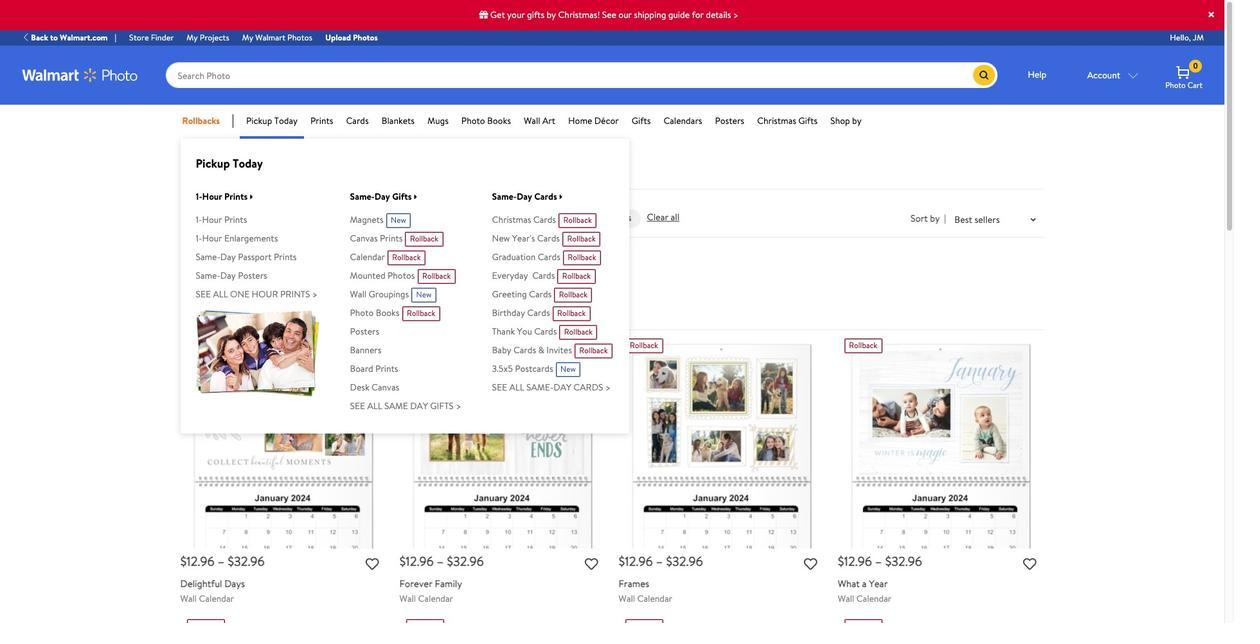 Task type: vqa. For each thing, say whether or not it's contained in the screenshot.
Photo related to Photo Cart
yes



Task type: describe. For each thing, give the bounding box(es) containing it.
7 . from the left
[[856, 553, 858, 570]]

same-day passport prints link
[[196, 251, 297, 264]]

hour for 1-hour prints
[[202, 190, 222, 203]]

back to walmart.com |
[[31, 31, 116, 43]]

see all same day gifts > link
[[350, 400, 461, 413]]

shipping
[[634, 8, 666, 21]]

baby
[[492, 344, 512, 357]]

details
[[706, 8, 731, 21]]

3 hour from the top
[[202, 232, 222, 245]]

year
[[869, 578, 888, 591]]

see all same-day cards > link
[[492, 382, 611, 394]]

cards up color button
[[534, 190, 557, 203]]

0 vertical spatial photo books link
[[462, 114, 511, 128]]

store finder link
[[123, 31, 180, 44]]

same- down same-day passport prints "link" at the top left of the page
[[196, 270, 220, 283]]

get
[[490, 8, 505, 21]]

store
[[129, 31, 149, 43]]

1 vertical spatial posters link
[[350, 326, 379, 338]]

– for delightful
[[218, 553, 225, 570]]

board
[[350, 363, 373, 376]]

by for sort by |
[[930, 212, 940, 225]]

cards up &
[[534, 326, 557, 338]]

same-day cards
[[492, 190, 557, 203]]

birthday cards link
[[492, 307, 550, 320]]

1 vertical spatial photo books link
[[350, 307, 400, 320]]

prints left "(13)"
[[274, 251, 297, 264]]

calendars down enlargements
[[251, 252, 301, 268]]

forever
[[400, 578, 433, 591]]

thank
[[492, 326, 515, 338]]

32 for delightful days
[[234, 553, 248, 570]]

$ 12 . 96 – $ 32 . 96 for forever
[[400, 553, 484, 570]]

calendar link
[[350, 251, 385, 264]]

1-hour enlargements link
[[196, 232, 278, 245]]

0 horizontal spatial gifts
[[392, 190, 412, 203]]

favorite this design image for calendar
[[804, 559, 818, 572]]

wall inside what a year wall calendar
[[838, 593, 855, 606]]

wall left the art
[[524, 114, 541, 127]]

account button
[[1073, 62, 1153, 88]]

1 horizontal spatial personalized
[[273, 157, 323, 170]]

my for my projects
[[187, 31, 198, 43]]

day up same-day posters link
[[220, 251, 236, 264]]

heart image
[[584, 215, 592, 223]]

hour
[[252, 288, 278, 301]]

hello, jm
[[1170, 31, 1204, 43]]

best
[[955, 213, 973, 226]]

wall inside magnets canvas prints calendar mounted photos wall groupings photo books posters banners board prints desk canvas see all same day gifts >
[[350, 288, 367, 301]]

upload photos
[[325, 31, 378, 43]]

frames wall calendar
[[619, 578, 673, 606]]

guide
[[669, 8, 690, 21]]

clear all link
[[647, 211, 680, 225]]

1 vertical spatial pickup today
[[196, 156, 263, 172]]

passport
[[238, 251, 272, 264]]

greeting cards link
[[492, 288, 552, 301]]

frames
[[619, 578, 650, 591]]

cards up new year's cards "link"
[[534, 214, 556, 227]]

cards up you at left bottom
[[528, 307, 550, 320]]

color
[[523, 212, 545, 225]]

2 96 from the left
[[250, 553, 265, 570]]

sort-select element
[[911, 212, 946, 226]]

12 for forever
[[406, 553, 417, 570]]

1 horizontal spatial gifts
[[632, 114, 651, 127]]

calendar for family
[[418, 593, 453, 606]]

mounted
[[350, 270, 386, 283]]

my projects link
[[180, 31, 236, 44]]

clear
[[647, 211, 669, 224]]

banners link
[[350, 344, 382, 357]]

banners
[[350, 344, 382, 357]]

rollback for frames
[[630, 340, 659, 351]]

you
[[517, 326, 532, 338]]

my walmart photos link
[[236, 31, 319, 44]]

shop
[[831, 114, 850, 127]]

photo for photo books
[[462, 114, 485, 127]]

prints left cards link
[[311, 114, 333, 127]]

hello,
[[1170, 31, 1192, 43]]

rollback for what
[[849, 340, 878, 351]]

same-day posters link
[[196, 270, 267, 283]]

6 $ from the left
[[666, 553, 673, 570]]

prints up filters
[[224, 190, 248, 203]]

(1)
[[246, 212, 256, 225]]

gifts
[[527, 8, 545, 21]]

calendar for canvas
[[350, 251, 385, 264]]

thank you cards link
[[492, 326, 557, 338]]

postcards
[[515, 363, 553, 376]]

a
[[862, 578, 867, 591]]

christmas gifts
[[758, 114, 818, 127]]

> right details
[[734, 8, 739, 21]]

by for shop by
[[853, 114, 862, 127]]

favorite this design image for delightful days
[[366, 559, 379, 572]]

new year's cards link
[[492, 232, 560, 245]]

my projects
[[187, 31, 229, 43]]

12 for what
[[845, 553, 856, 570]]

1 1-hour prints link from the top
[[196, 190, 253, 203]]

prints up calendar link
[[380, 232, 403, 245]]

$ 12 . 96 – $ 32 . 96 for frames
[[619, 553, 703, 570]]

32 for what a year
[[892, 553, 906, 570]]

2 1-hour prints link from the top
[[196, 214, 247, 227]]

0 vertical spatial canvas
[[350, 232, 378, 245]]

5 96 from the left
[[639, 553, 653, 570]]

mugs link
[[428, 114, 449, 128]]

1-hour prints 1-hour enlargements same-day passport prints same-day posters see all one hour prints >
[[196, 214, 318, 301]]

3 . from the left
[[417, 553, 420, 570]]

posters inside magnets canvas prints calendar mounted photos wall groupings photo books posters banners board prints desk canvas see all same day gifts >
[[350, 326, 379, 338]]

calendars up 1-hour prints
[[191, 157, 230, 170]]

caret right image for 1-hour prints
[[250, 193, 253, 201]]

rollback for delightful
[[192, 340, 220, 351]]

get your gifts by christmas! see our shipping guide for details >
[[488, 8, 739, 21]]

cards
[[574, 382, 603, 394]]

4 $ from the left
[[447, 553, 453, 570]]

magnifying glass image
[[979, 70, 990, 81]]

desk canvas link
[[350, 382, 399, 394]]

> inside magnets canvas prints calendar mounted photos wall groupings photo books posters banners board prints desk canvas see all same day gifts >
[[456, 400, 461, 413]]

same
[[384, 400, 408, 413]]

rollbacks
[[182, 114, 220, 127]]

> inside christmas cards new year's cards graduation cards everyday  cards greeting cards birthday cards thank you cards baby cards & invites 3.5x5 postcards see all same-day cards >
[[606, 382, 611, 394]]

photo for photo cart
[[1166, 80, 1186, 91]]

day up type button
[[375, 190, 390, 203]]

– for forever
[[437, 553, 444, 570]]

color button
[[513, 209, 566, 229]]

5 $ from the left
[[619, 553, 625, 570]]

| inside the sort-select 'element'
[[945, 212, 946, 225]]

what
[[838, 578, 860, 591]]

1 vertical spatial personalized
[[186, 252, 248, 268]]

to
[[50, 31, 58, 43]]

type button
[[343, 209, 393, 229]]

1 vertical spatial calendars link
[[191, 157, 230, 170]]

canvas prints link
[[350, 232, 403, 245]]

family inside the forever family wall calendar
[[435, 578, 462, 591]]

1 horizontal spatial photos
[[353, 31, 378, 43]]

day inside christmas cards new year's cards graduation cards everyday  cards greeting cards birthday cards thank you cards baby cards & invites 3.5x5 postcards see all same-day cards >
[[554, 382, 572, 394]]

day inside magnets canvas prints calendar mounted photos wall groupings photo books posters banners board prints desk canvas see all same day gifts >
[[410, 400, 428, 413]]

see all one hour prints > link
[[196, 288, 318, 301]]

same-day gifts
[[350, 190, 412, 203]]

gifts link
[[632, 114, 651, 128]]

shop by
[[831, 114, 862, 127]]

help
[[1028, 68, 1047, 81]]

> inside '1-hour prints 1-hour enlargements same-day passport prints same-day posters see all one hour prints >'
[[312, 288, 318, 301]]

cards left &
[[514, 344, 536, 357]]

5 . from the left
[[636, 553, 639, 570]]

mounted photos link
[[350, 270, 415, 283]]

christmas cards new year's cards graduation cards everyday  cards greeting cards birthday cards thank you cards baby cards & invites 3.5x5 postcards see all same-day cards >
[[492, 214, 611, 394]]

8 $ from the left
[[886, 553, 892, 570]]

cards down graduation cards link
[[533, 270, 555, 283]]

clear all
[[647, 211, 680, 224]]

1 vertical spatial canvas
[[372, 382, 399, 394]]

32 for frames
[[673, 553, 686, 570]]

0 horizontal spatial pickup
[[196, 156, 230, 172]]

delightful
[[180, 578, 222, 591]]

7 96 from the left
[[858, 553, 872, 570]]

birthday
[[492, 307, 525, 320]]

your
[[507, 8, 525, 21]]

jm
[[1193, 31, 1204, 43]]

1-hour prints
[[196, 190, 248, 203]]

sort
[[911, 212, 928, 225]]

$ 12 . 96 – $ 32 . 96 for delightful
[[180, 553, 265, 570]]

caret right image for same-day gifts
[[414, 193, 417, 201]]

books inside magnets canvas prints calendar mounted photos wall groupings photo books posters banners board prints desk canvas see all same day gifts >
[[376, 307, 400, 320]]

blankets
[[382, 114, 415, 127]]

2 $ from the left
[[228, 553, 234, 570]]

photo books
[[462, 114, 511, 127]]

1 horizontal spatial posters link
[[715, 114, 745, 128]]



Task type: locate. For each thing, give the bounding box(es) containing it.
caret right image up design
[[414, 193, 417, 201]]

1 vertical spatial |
[[945, 212, 946, 225]]

angle down image for type
[[378, 215, 383, 224]]

0 vertical spatial pickup today
[[246, 114, 298, 127]]

graduation
[[492, 251, 536, 264]]

all filters (1)
[[206, 212, 256, 225]]

design button
[[402, 209, 504, 229]]

type
[[353, 212, 373, 225]]

calendar inside the forever family wall calendar
[[418, 593, 453, 606]]

hour down 1-hour prints
[[202, 214, 222, 227]]

personalized down prints link
[[273, 157, 323, 170]]

angle down image right sellers
[[1031, 217, 1036, 225]]

0 horizontal spatial photo
[[350, 307, 374, 320]]

my walmart photos
[[242, 31, 312, 43]]

best sellers
[[955, 213, 1000, 226]]

$ 12 . 96 – $ 32 . 96
[[180, 553, 265, 570], [400, 553, 484, 570], [619, 553, 703, 570], [838, 553, 923, 570]]

2 horizontal spatial by
[[930, 212, 940, 225]]

2 angle down image from the left
[[489, 215, 494, 224]]

3 12 from the left
[[625, 553, 636, 570]]

calendar up mounted
[[350, 251, 385, 264]]

3.5x5 postcards link
[[492, 363, 553, 376]]

0 horizontal spatial books
[[376, 307, 400, 320]]

by right shop
[[853, 114, 862, 127]]

1 horizontal spatial photo books link
[[462, 114, 511, 128]]

0 vertical spatial posters link
[[715, 114, 745, 128]]

upload photos link
[[319, 31, 384, 44]]

0 vertical spatial books
[[487, 114, 511, 127]]

wall down the what
[[838, 593, 855, 606]]

12 up delightful
[[187, 553, 198, 570]]

angle down image for color
[[551, 215, 556, 224]]

same- up type
[[350, 190, 375, 203]]

1 horizontal spatial my
[[242, 31, 253, 43]]

see down 3.5x5
[[492, 382, 507, 394]]

all inside christmas cards new year's cards graduation cards everyday  cards greeting cards birthday cards thank you cards baby cards & invites 3.5x5 postcards see all same-day cards >
[[510, 382, 524, 394]]

7 $ from the left
[[838, 553, 845, 570]]

1 horizontal spatial calendars link
[[664, 114, 702, 128]]

2 my from the left
[[242, 31, 253, 43]]

all inside magnets canvas prints calendar mounted photos wall groupings photo books posters banners board prints desk canvas see all same day gifts >
[[367, 400, 382, 413]]

0 horizontal spatial posters
[[238, 270, 267, 283]]

photo books link
[[462, 114, 511, 128], [350, 307, 400, 320]]

3 rollback from the left
[[849, 340, 878, 351]]

photo down 'search personalized calendars' search field
[[350, 307, 374, 320]]

everyday  cards link
[[492, 270, 555, 283]]

angle down image inside type button
[[378, 215, 383, 224]]

1 hour prints image image
[[196, 307, 319, 402]]

see down same-day posters link
[[196, 288, 211, 301]]

2 horizontal spatial see
[[492, 382, 507, 394]]

3 caret right image from the left
[[560, 193, 563, 201]]

cards down color button
[[537, 232, 560, 245]]

0 vertical spatial 1-hour prints link
[[196, 190, 253, 203]]

0 horizontal spatial photos
[[287, 31, 312, 43]]

canvas
[[350, 232, 378, 245], [372, 382, 399, 394]]

photo inside magnets canvas prints calendar mounted photos wall groupings photo books posters banners board prints desk canvas see all same day gifts >
[[350, 307, 374, 320]]

angle down image inside design button
[[489, 215, 494, 224]]

2 rollback from the left
[[630, 340, 659, 351]]

prints up desk canvas link
[[376, 363, 398, 376]]

canvas up 'same'
[[372, 382, 399, 394]]

baby cards & invites link
[[492, 344, 572, 357]]

0 vertical spatial 1-
[[196, 190, 202, 203]]

1 $ from the left
[[180, 553, 187, 570]]

home décor link
[[568, 114, 619, 128]]

1 horizontal spatial books
[[487, 114, 511, 127]]

gifts left shop
[[799, 114, 818, 127]]

favorite this design image
[[804, 559, 818, 572], [1024, 559, 1037, 572]]

1 vertical spatial photo
[[462, 114, 485, 127]]

0 vertical spatial personalized
[[273, 157, 323, 170]]

$ up the forever family wall calendar
[[447, 553, 453, 570]]

4 . from the left
[[467, 553, 470, 570]]

2 vertical spatial 1-
[[196, 232, 202, 245]]

| left store
[[115, 31, 116, 43]]

0 horizontal spatial day
[[410, 400, 428, 413]]

1 96 from the left
[[200, 553, 215, 570]]

filters
[[219, 212, 244, 225]]

12 up the what
[[845, 553, 856, 570]]

1 vertical spatial pickup
[[196, 156, 230, 172]]

Search Photo text field
[[166, 62, 974, 88]]

magnets
[[350, 214, 384, 227]]

wall down frames
[[619, 593, 635, 606]]

1 vertical spatial christmas
[[492, 214, 531, 227]]

posters down "personalized calendars (13)"
[[238, 270, 267, 283]]

– up frames wall calendar
[[656, 553, 663, 570]]

my for my walmart photos
[[242, 31, 253, 43]]

0 horizontal spatial rollback
[[192, 340, 220, 351]]

1 . from the left
[[198, 553, 200, 570]]

same-
[[527, 382, 554, 394]]

0 vertical spatial photo
[[1166, 80, 1186, 91]]

caret right image inside same-day gifts link
[[414, 193, 417, 201]]

calendars link right 'gifts' link
[[664, 114, 702, 128]]

0 vertical spatial by
[[547, 8, 556, 21]]

2 vertical spatial see
[[350, 400, 365, 413]]

0 vertical spatial today
[[274, 114, 298, 127]]

0 horizontal spatial posters link
[[350, 326, 379, 338]]

finder
[[151, 31, 174, 43]]

photo books link right mugs link
[[462, 114, 511, 128]]

see inside '1-hour prints 1-hour enlargements same-day passport prints same-day posters see all one hour prints >'
[[196, 288, 211, 301]]

all inside '1-hour prints 1-hour enlargements same-day passport prints same-day posters see all one hour prints >'
[[213, 288, 228, 301]]

calendar inside delightful days wall calendar
[[199, 593, 234, 606]]

|
[[115, 31, 116, 43], [945, 212, 946, 225]]

angle down image
[[378, 215, 383, 224], [489, 215, 494, 224]]

2 vertical spatial hour
[[202, 232, 222, 245]]

2 hour from the top
[[202, 214, 222, 227]]

today inside pickup today link
[[274, 114, 298, 127]]

2 favorite this design image from the left
[[1024, 559, 1037, 572]]

same-
[[350, 190, 375, 203], [492, 190, 517, 203], [196, 251, 220, 264], [196, 270, 220, 283]]

prints link
[[311, 114, 333, 128]]

photo books link down "wall groupings" link on the left top of the page
[[350, 307, 400, 320]]

by inside the sort-select 'element'
[[930, 212, 940, 225]]

0 horizontal spatial christmas
[[492, 214, 531, 227]]

0 vertical spatial family
[[244, 157, 270, 170]]

2 . from the left
[[248, 553, 250, 570]]

×
[[1207, 3, 1217, 25]]

sort by |
[[911, 212, 946, 225]]

caret right image up the (1)
[[250, 193, 253, 201]]

2 – from the left
[[437, 553, 444, 570]]

3 96 from the left
[[420, 553, 434, 570]]

pickup today
[[246, 114, 298, 127], [196, 156, 263, 172]]

0 horizontal spatial all
[[213, 288, 228, 301]]

see
[[602, 8, 617, 21]]

posters link up banners
[[350, 326, 379, 338]]

0 vertical spatial calendars link
[[664, 114, 702, 128]]

2 caret right image from the left
[[414, 193, 417, 201]]

rollbacks link
[[182, 114, 233, 128]]

0 vertical spatial pickup
[[246, 114, 272, 127]]

desk
[[350, 382, 370, 394]]

pickup
[[246, 114, 272, 127], [196, 156, 230, 172]]

1 horizontal spatial rollback
[[630, 340, 659, 351]]

2 horizontal spatial posters
[[715, 114, 745, 127]]

$ 12 . 96 – $ 32 . 96 for what
[[838, 553, 923, 570]]

(13)
[[304, 252, 321, 268]]

3 $ 12 . 96 – $ 32 . 96 from the left
[[619, 553, 703, 570]]

2 favorite this design image from the left
[[585, 559, 598, 572]]

christmas for christmas cards new year's cards graduation cards everyday  cards greeting cards birthday cards thank you cards baby cards & invites 3.5x5 postcards see all same-day cards >
[[492, 214, 531, 227]]

&
[[539, 344, 545, 357]]

posters
[[715, 114, 745, 127], [238, 270, 267, 283], [350, 326, 379, 338]]

all
[[671, 211, 680, 224]]

2 horizontal spatial photo
[[1166, 80, 1186, 91]]

4 $ 12 . 96 – $ 32 . 96 from the left
[[838, 553, 923, 570]]

$ 12 . 96 – $ 32 . 96 up year
[[838, 553, 923, 570]]

– for what
[[876, 553, 882, 570]]

caret right image inside same-day cards link
[[560, 193, 563, 201]]

2 vertical spatial by
[[930, 212, 940, 225]]

1 horizontal spatial see
[[350, 400, 365, 413]]

1 horizontal spatial favorite this design image
[[1024, 559, 1037, 572]]

0 horizontal spatial my
[[187, 31, 198, 43]]

3 1- from the top
[[196, 232, 202, 245]]

christmas gifts link
[[758, 114, 818, 128]]

1 32 from the left
[[234, 553, 248, 570]]

by right the gifts
[[547, 8, 556, 21]]

2 vertical spatial photo
[[350, 307, 374, 320]]

$ up the what
[[838, 553, 845, 570]]

angle down image for design
[[489, 215, 494, 224]]

everyday
[[492, 270, 528, 283]]

1 horizontal spatial pickup
[[246, 114, 272, 127]]

pickup up 1-hour prints
[[196, 156, 230, 172]]

1- for 1-hour prints 1-hour enlargements same-day passport prints same-day posters see all one hour prints >
[[196, 214, 202, 227]]

photos right walmart
[[287, 31, 312, 43]]

3 32 from the left
[[673, 553, 686, 570]]

christmas up new on the top left of the page
[[492, 214, 531, 227]]

0 vertical spatial posters
[[715, 114, 745, 127]]

back arrow image
[[22, 33, 31, 42]]

12 for frames
[[625, 553, 636, 570]]

2 $ 12 . 96 – $ 32 . 96 from the left
[[400, 553, 484, 570]]

0 horizontal spatial by
[[547, 8, 556, 21]]

> right "cards"
[[606, 382, 611, 394]]

0 horizontal spatial family
[[244, 157, 270, 170]]

books down groupings
[[376, 307, 400, 320]]

hour for 1-hour prints 1-hour enlargements same-day passport prints same-day posters see all one hour prints >
[[202, 214, 222, 227]]

family
[[244, 157, 270, 170], [435, 578, 462, 591]]

calendar inside magnets canvas prints calendar mounted photos wall groupings photo books posters banners board prints desk canvas see all same day gifts >
[[350, 251, 385, 264]]

calendars
[[664, 114, 702, 127], [191, 157, 230, 170], [325, 157, 365, 170], [251, 252, 301, 268]]

all down 3.5x5 postcards link
[[510, 382, 524, 394]]

– for frames
[[656, 553, 663, 570]]

christmas inside christmas gifts link
[[758, 114, 797, 127]]

all
[[206, 212, 217, 225]]

1 horizontal spatial caret right image
[[414, 193, 417, 201]]

0 vertical spatial |
[[115, 31, 116, 43]]

1 vertical spatial family
[[435, 578, 462, 591]]

– up year
[[876, 553, 882, 570]]

2 32 from the left
[[453, 553, 467, 570]]

12 up frames
[[625, 553, 636, 570]]

calendars right 'gifts' link
[[664, 114, 702, 127]]

posters inside '1-hour prints 1-hour enlargements same-day passport prints same-day posters see all one hour prints >'
[[238, 270, 267, 283]]

0 vertical spatial hour
[[202, 190, 222, 203]]

0 horizontal spatial favorite this design image
[[804, 559, 818, 572]]

32 for forever family
[[453, 553, 467, 570]]

1 12 from the left
[[187, 553, 198, 570]]

hour down all
[[202, 232, 222, 245]]

wall
[[524, 114, 541, 127], [350, 288, 367, 301], [180, 593, 197, 606], [400, 593, 416, 606], [619, 593, 635, 606], [838, 593, 855, 606]]

0 horizontal spatial today
[[233, 156, 263, 172]]

gift image
[[479, 10, 488, 19]]

$ 12 . 96 – $ 32 . 96 up the forever family wall calendar
[[400, 553, 484, 570]]

calendars down cards link
[[325, 157, 365, 170]]

1 – from the left
[[218, 553, 225, 570]]

photo right mugs
[[462, 114, 485, 127]]

best sellers button
[[946, 207, 1045, 232]]

same-day gifts link
[[350, 190, 417, 203]]

angle down image inside color button
[[551, 215, 556, 224]]

1 vertical spatial day
[[410, 400, 428, 413]]

personalized up same-day posters link
[[186, 252, 248, 268]]

1 my from the left
[[187, 31, 198, 43]]

what a year wall calendar
[[838, 578, 892, 606]]

2 vertical spatial all
[[367, 400, 382, 413]]

angle down image up new on the top left of the page
[[489, 215, 494, 224]]

gifts
[[632, 114, 651, 127], [799, 114, 818, 127], [392, 190, 412, 203]]

wall inside frames wall calendar
[[619, 593, 635, 606]]

prints up 1-hour enlargements 'link'
[[224, 214, 247, 227]]

posters link left christmas gifts link
[[715, 114, 745, 128]]

personalized calendars (13)
[[186, 252, 321, 268]]

calendar inside frames wall calendar
[[638, 593, 673, 606]]

calendars link up 1-hour prints
[[191, 157, 230, 170]]

0 vertical spatial see
[[196, 288, 211, 301]]

2 1- from the top
[[196, 214, 202, 227]]

$ up frames wall calendar
[[666, 553, 673, 570]]

today left prints link
[[274, 114, 298, 127]]

2 horizontal spatial photos
[[388, 270, 415, 283]]

enlargements
[[224, 232, 278, 245]]

$ up delightful
[[180, 553, 187, 570]]

4 12 from the left
[[845, 553, 856, 570]]

1 horizontal spatial posters
[[350, 326, 379, 338]]

0 vertical spatial christmas
[[758, 114, 797, 127]]

1 $ 12 . 96 – $ 32 . 96 from the left
[[180, 553, 265, 570]]

angle down image for best sellers
[[1031, 217, 1036, 225]]

days
[[225, 578, 245, 591]]

cards down new year's cards "link"
[[538, 251, 561, 264]]

1 vertical spatial all
[[510, 382, 524, 394]]

12 up forever
[[406, 553, 417, 570]]

4 – from the left
[[876, 553, 882, 570]]

1 horizontal spatial photo
[[462, 114, 485, 127]]

angle down image
[[551, 215, 556, 224], [1031, 217, 1036, 225]]

walmart.com
[[60, 31, 108, 43]]

2 horizontal spatial gifts
[[799, 114, 818, 127]]

1 hour from the top
[[202, 190, 222, 203]]

angle down image right type
[[378, 215, 383, 224]]

1- for 1-hour prints
[[196, 190, 202, 203]]

4 32 from the left
[[892, 553, 906, 570]]

my left walmart
[[242, 31, 253, 43]]

wall inside delightful days wall calendar
[[180, 593, 197, 606]]

gifts
[[430, 400, 454, 413]]

12 for delightful
[[187, 553, 198, 570]]

groupings
[[369, 288, 409, 301]]

1 vertical spatial 1-hour prints link
[[196, 214, 247, 227]]

photo left cart
[[1166, 80, 1186, 91]]

caret right image for same-day cards
[[560, 193, 563, 201]]

same- up christmas cards link
[[492, 190, 517, 203]]

$ up forever
[[400, 553, 406, 570]]

photo cart
[[1166, 80, 1203, 91]]

| left the best
[[945, 212, 946, 225]]

calendar down frames
[[638, 593, 673, 606]]

0 horizontal spatial caret right image
[[250, 193, 253, 201]]

home décor
[[568, 114, 619, 127]]

cards down everyday  cards link
[[529, 288, 552, 301]]

1 horizontal spatial favorite this design image
[[585, 559, 598, 572]]

$ up frames
[[619, 553, 625, 570]]

angle down image inside best sellers button
[[1031, 217, 1036, 225]]

day up christmas cards link
[[517, 190, 532, 203]]

home
[[568, 114, 592, 127]]

same- up same-day posters link
[[196, 251, 220, 264]]

6 96 from the left
[[689, 553, 703, 570]]

year's
[[512, 232, 535, 245]]

rollback
[[192, 340, 220, 351], [630, 340, 659, 351], [849, 340, 878, 351]]

Search Personalized Calendars search field
[[186, 272, 532, 304]]

2 horizontal spatial rollback
[[849, 340, 878, 351]]

christmas for christmas gifts
[[758, 114, 797, 127]]

caret right image inside 1-hour prints link
[[250, 193, 253, 201]]

blankets link
[[382, 114, 415, 128]]

cards right prints link
[[346, 114, 369, 127]]

by right sort
[[930, 212, 940, 225]]

today up 1-hour prints
[[233, 156, 263, 172]]

8 . from the left
[[906, 553, 908, 570]]

books
[[487, 114, 511, 127], [376, 307, 400, 320]]

$ up days
[[228, 553, 234, 570]]

shop by link
[[831, 114, 862, 128]]

1 vertical spatial by
[[853, 114, 862, 127]]

0 horizontal spatial angle down image
[[378, 215, 383, 224]]

1 horizontal spatial all
[[367, 400, 382, 413]]

4 96 from the left
[[470, 553, 484, 570]]

see
[[196, 288, 211, 301], [492, 382, 507, 394], [350, 400, 365, 413]]

–
[[218, 553, 225, 570], [437, 553, 444, 570], [656, 553, 663, 570], [876, 553, 882, 570]]

2 12 from the left
[[406, 553, 417, 570]]

1 vertical spatial books
[[376, 307, 400, 320]]

prints
[[311, 114, 333, 127], [224, 190, 248, 203], [224, 214, 247, 227], [380, 232, 403, 245], [274, 251, 297, 264], [376, 363, 398, 376]]

1-hour prints link down 1-hour prints
[[196, 214, 247, 227]]

favorite this design image for forever family
[[585, 559, 598, 572]]

1 angle down image from the left
[[378, 215, 383, 224]]

photos inside magnets canvas prints calendar mounted photos wall groupings photo books posters banners board prints desk canvas see all same day gifts >
[[388, 270, 415, 283]]

board prints link
[[350, 363, 398, 376]]

>
[[734, 8, 739, 21], [312, 288, 318, 301], [606, 382, 611, 394], [456, 400, 461, 413]]

canvas down magnets
[[350, 232, 378, 245]]

– up the forever family wall calendar
[[437, 553, 444, 570]]

same-day cards link
[[492, 190, 563, 203]]

wall art link
[[524, 114, 556, 128]]

favorite this design image for year
[[1024, 559, 1037, 572]]

invites
[[547, 344, 572, 357]]

2 horizontal spatial all
[[510, 382, 524, 394]]

$ up year
[[886, 553, 892, 570]]

calendar for days
[[199, 593, 234, 606]]

96
[[200, 553, 215, 570], [250, 553, 265, 570], [420, 553, 434, 570], [470, 553, 484, 570], [639, 553, 653, 570], [689, 553, 703, 570], [858, 553, 872, 570], [908, 553, 923, 570]]

see inside magnets canvas prints calendar mounted photos wall groupings photo books posters banners board prints desk canvas see all same day gifts >
[[350, 400, 365, 413]]

0 horizontal spatial see
[[196, 288, 211, 301]]

1 horizontal spatial family
[[435, 578, 462, 591]]

1 horizontal spatial angle down image
[[489, 215, 494, 224]]

1 favorite this design image from the left
[[366, 559, 379, 572]]

pickup today up 1-hour prints
[[196, 156, 263, 172]]

0 vertical spatial day
[[554, 382, 572, 394]]

> right prints
[[312, 288, 318, 301]]

prints
[[280, 288, 310, 301]]

wall art
[[524, 114, 556, 127]]

8 96 from the left
[[908, 553, 923, 570]]

1 horizontal spatial by
[[853, 114, 862, 127]]

photos up groupings
[[388, 270, 415, 283]]

1 caret right image from the left
[[250, 193, 253, 201]]

1 1- from the top
[[196, 190, 202, 203]]

– up days
[[218, 553, 225, 570]]

christmas left shop
[[758, 114, 797, 127]]

1 favorite this design image from the left
[[804, 559, 818, 572]]

0 horizontal spatial angle down image
[[551, 215, 556, 224]]

calendar inside what a year wall calendar
[[857, 593, 892, 606]]

gifts up design
[[392, 190, 412, 203]]

all left one
[[213, 288, 228, 301]]

my inside my projects link
[[187, 31, 198, 43]]

3.5x5
[[492, 363, 513, 376]]

3 – from the left
[[656, 553, 663, 570]]

posters up banners
[[350, 326, 379, 338]]

pickup today link
[[246, 114, 298, 128]]

1 horizontal spatial |
[[945, 212, 946, 225]]

pickup today left prints link
[[246, 114, 298, 127]]

1 rollback from the left
[[192, 340, 220, 351]]

1 horizontal spatial angle down image
[[1031, 217, 1036, 225]]

day up one
[[220, 270, 236, 283]]

2 horizontal spatial caret right image
[[560, 193, 563, 201]]

all down desk canvas link
[[367, 400, 382, 413]]

wall groupings link
[[350, 288, 409, 301]]

my inside my walmart photos link
[[242, 31, 253, 43]]

1 horizontal spatial day
[[554, 382, 572, 394]]

see inside christmas cards new year's cards graduation cards everyday  cards greeting cards birthday cards thank you cards baby cards & invites 3.5x5 postcards see all same-day cards >
[[492, 382, 507, 394]]

family down pickup today link
[[244, 157, 270, 170]]

pickup right rollbacks link
[[246, 114, 272, 127]]

our
[[619, 8, 632, 21]]

delightful days wall calendar
[[180, 578, 245, 606]]

1 vertical spatial today
[[233, 156, 263, 172]]

0 horizontal spatial photo books link
[[350, 307, 400, 320]]

wall down mounted
[[350, 288, 367, 301]]

books left wall art
[[487, 114, 511, 127]]

1 vertical spatial hour
[[202, 214, 222, 227]]

1 vertical spatial posters
[[238, 270, 267, 283]]

6 . from the left
[[686, 553, 689, 570]]

favorite this design image
[[366, 559, 379, 572], [585, 559, 598, 572]]

christmas inside christmas cards new year's cards graduation cards everyday  cards greeting cards birthday cards thank you cards baby cards & invites 3.5x5 postcards see all same-day cards >
[[492, 214, 531, 227]]

caret right image
[[250, 193, 253, 201], [414, 193, 417, 201], [560, 193, 563, 201]]

0 vertical spatial all
[[213, 288, 228, 301]]

2 vertical spatial posters
[[350, 326, 379, 338]]

0 horizontal spatial |
[[115, 31, 116, 43]]

$ 12 . 96 – $ 32 . 96 up frames wall calendar
[[619, 553, 703, 570]]

1 vertical spatial 1-
[[196, 214, 202, 227]]

wall inside the forever family wall calendar
[[400, 593, 416, 606]]

3 $ from the left
[[400, 553, 406, 570]]



